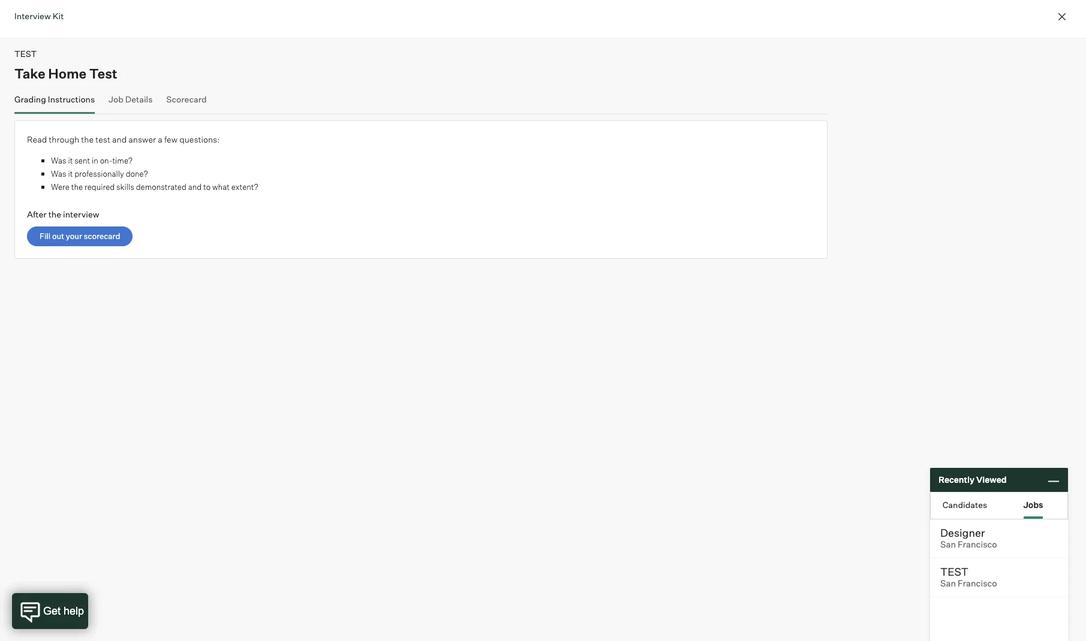 Task type: vqa. For each thing, say whether or not it's contained in the screenshot.
GREENHOUSE RECRUITING 'IMAGE' at the top
no



Task type: locate. For each thing, give the bounding box(es) containing it.
was up 'were'
[[51, 169, 66, 179]]

1 it from the top
[[68, 156, 73, 166]]

job details
[[109, 94, 153, 104]]

it left the sent
[[68, 156, 73, 166]]

after the interview
[[27, 209, 99, 220]]

san down designer san francisco
[[940, 579, 956, 590]]

and left the to in the top left of the page
[[188, 182, 202, 192]]

interview kit
[[14, 11, 64, 21]]

the left the test
[[81, 134, 94, 145]]

1 vertical spatial was
[[51, 169, 66, 179]]

francisco inside test san francisco
[[958, 579, 997, 590]]

skills
[[116, 182, 134, 192]]

test for test
[[14, 49, 37, 59]]

the right after
[[48, 209, 61, 220]]

to
[[203, 182, 211, 192]]

1 vertical spatial it
[[68, 169, 73, 179]]

0 horizontal spatial and
[[112, 134, 127, 145]]

sent
[[74, 156, 90, 166]]

2 was from the top
[[51, 169, 66, 179]]

1 horizontal spatial and
[[188, 182, 202, 192]]

scorecard
[[84, 231, 120, 241]]

0 horizontal spatial test
[[14, 49, 37, 59]]

tab list containing candidates
[[931, 493, 1068, 519]]

recently viewed
[[939, 475, 1007, 485]]

read
[[27, 134, 47, 145]]

1 was from the top
[[51, 156, 66, 166]]

what
[[212, 182, 230, 192]]

scorecard
[[166, 94, 207, 104]]

the right 'were'
[[71, 182, 83, 192]]

0 vertical spatial it
[[68, 156, 73, 166]]

1 san from the top
[[940, 540, 956, 551]]

test inside test san francisco
[[940, 566, 969, 579]]

1 vertical spatial san
[[940, 579, 956, 590]]

and right the test
[[112, 134, 127, 145]]

2 vertical spatial the
[[48, 209, 61, 220]]

2 francisco from the top
[[958, 579, 997, 590]]

job details link
[[109, 94, 153, 111]]

francisco up test san francisco
[[958, 540, 997, 551]]

test down designer san francisco
[[940, 566, 969, 579]]

0 vertical spatial test
[[14, 49, 37, 59]]

were
[[51, 182, 70, 192]]

kit
[[53, 11, 64, 21]]

francisco
[[958, 540, 997, 551], [958, 579, 997, 590]]

0 vertical spatial was
[[51, 156, 66, 166]]

san inside test san francisco
[[940, 579, 956, 590]]

job
[[109, 94, 123, 104]]

0 vertical spatial san
[[940, 540, 956, 551]]

tab list
[[931, 493, 1068, 519]]

1 vertical spatial test
[[940, 566, 969, 579]]

done?
[[126, 169, 148, 179]]

0 vertical spatial francisco
[[958, 540, 997, 551]]

fill
[[40, 231, 50, 241]]

it
[[68, 156, 73, 166], [68, 169, 73, 179]]

and
[[112, 134, 127, 145], [188, 182, 202, 192]]

1 vertical spatial francisco
[[958, 579, 997, 590]]

was
[[51, 156, 66, 166], [51, 169, 66, 179]]

instructions
[[48, 94, 95, 104]]

2 san from the top
[[940, 579, 956, 590]]

1 francisco from the top
[[958, 540, 997, 551]]

was down through
[[51, 156, 66, 166]]

francisco inside designer san francisco
[[958, 540, 997, 551]]

test
[[95, 134, 110, 145]]

san
[[940, 540, 956, 551], [940, 579, 956, 590]]

questions:
[[179, 134, 220, 145]]

1 horizontal spatial test
[[940, 566, 969, 579]]

demonstrated
[[136, 182, 186, 192]]

it up 'were'
[[68, 169, 73, 179]]

recently
[[939, 475, 975, 485]]

test
[[14, 49, 37, 59], [940, 566, 969, 579]]

francisco down designer san francisco
[[958, 579, 997, 590]]

close image
[[1055, 10, 1069, 24]]

answer
[[129, 134, 156, 145]]

jobs
[[1023, 500, 1043, 510]]

the
[[81, 134, 94, 145], [71, 182, 83, 192], [48, 209, 61, 220]]

test
[[89, 65, 117, 81]]

after
[[27, 209, 47, 220]]

san inside designer san francisco
[[940, 540, 956, 551]]

0 vertical spatial and
[[112, 134, 127, 145]]

time?
[[112, 156, 133, 166]]

test up 'take'
[[14, 49, 37, 59]]

san up test san francisco
[[940, 540, 956, 551]]

interview
[[63, 209, 99, 220]]

fill out your scorecard
[[40, 231, 120, 241]]

1 vertical spatial and
[[188, 182, 202, 192]]

1 vertical spatial the
[[71, 182, 83, 192]]

test san francisco
[[940, 566, 997, 590]]



Task type: describe. For each thing, give the bounding box(es) containing it.
francisco for designer
[[958, 540, 997, 551]]

professionally
[[74, 169, 124, 179]]

extent?
[[231, 182, 258, 192]]

the inside was it sent in on-time? was it professionally done? were the required skills demonstrated and to what extent?
[[71, 182, 83, 192]]

francisco for test
[[958, 579, 997, 590]]

designer
[[940, 527, 985, 540]]

candidates
[[943, 500, 987, 510]]

test for test san francisco
[[940, 566, 969, 579]]

on-
[[100, 156, 112, 166]]

viewed
[[976, 475, 1007, 485]]

was it sent in on-time? was it professionally done? were the required skills demonstrated and to what extent?
[[51, 156, 258, 192]]

read through the test and answer a few questions:
[[27, 134, 220, 145]]

required
[[85, 182, 115, 192]]

grading instructions
[[14, 94, 95, 104]]

grading instructions link
[[14, 94, 95, 111]]

grading
[[14, 94, 46, 104]]

in
[[92, 156, 98, 166]]

take home test
[[14, 65, 117, 81]]

home
[[48, 65, 87, 81]]

san for test
[[940, 579, 956, 590]]

fill out your scorecard link
[[27, 226, 133, 246]]

your
[[66, 231, 82, 241]]

a
[[158, 134, 162, 145]]

through
[[49, 134, 79, 145]]

2 it from the top
[[68, 169, 73, 179]]

out
[[52, 231, 64, 241]]

details
[[125, 94, 153, 104]]

few
[[164, 134, 178, 145]]

take
[[14, 65, 45, 81]]

scorecard link
[[166, 94, 207, 111]]

san for designer
[[940, 540, 956, 551]]

0 vertical spatial the
[[81, 134, 94, 145]]

and inside was it sent in on-time? was it professionally done? were the required skills demonstrated and to what extent?
[[188, 182, 202, 192]]

interview
[[14, 11, 51, 21]]

designer san francisco
[[940, 527, 997, 551]]



